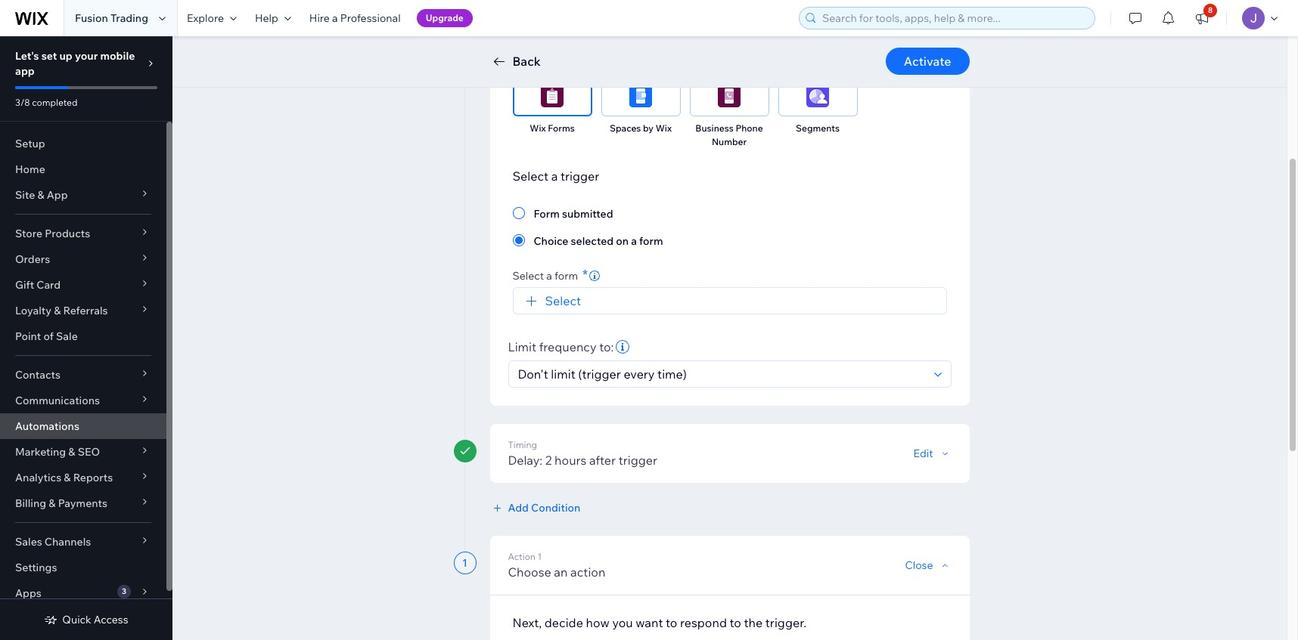 Task type: vqa. For each thing, say whether or not it's contained in the screenshot.
the Spaces by Wix
yes



Task type: locate. For each thing, give the bounding box(es) containing it.
None field
[[513, 362, 930, 387]]

mobile
[[100, 49, 135, 63]]

a right hire
[[332, 11, 338, 25]]

next,
[[513, 616, 542, 631]]

1 horizontal spatial to
[[730, 616, 741, 631]]

sales channels
[[15, 536, 91, 549]]

upgrade
[[426, 12, 464, 23]]

after
[[589, 453, 616, 468]]

close button
[[905, 559, 951, 573]]

help
[[255, 11, 278, 25]]

2 vertical spatial select
[[545, 294, 581, 309]]

0 horizontal spatial trigger
[[561, 169, 600, 184]]

select up form
[[513, 169, 549, 184]]

0 horizontal spatial form
[[555, 269, 578, 283]]

category image up the spaces by wix
[[630, 85, 652, 107]]

contacts
[[15, 368, 61, 382]]

a for trigger
[[551, 169, 558, 184]]

0 horizontal spatial 1
[[462, 557, 468, 571]]

billing & payments
[[15, 497, 107, 511]]

2 to from the left
[[730, 616, 741, 631]]

category image up 'wix forms'
[[541, 85, 564, 107]]

trigger.
[[766, 616, 807, 631]]

add
[[508, 502, 529, 515]]

a inside 'hire a professional' link
[[332, 11, 338, 25]]

1 vertical spatial trigger
[[619, 453, 658, 468]]

0 horizontal spatial category image
[[541, 85, 564, 107]]

select for select
[[545, 294, 581, 309]]

select
[[513, 169, 549, 184], [513, 269, 544, 283], [545, 294, 581, 309]]

a for form
[[547, 269, 552, 283]]

& inside dropdown button
[[49, 497, 56, 511]]

access
[[94, 614, 128, 627]]

& inside popup button
[[64, 471, 71, 485]]

set
[[41, 49, 57, 63]]

& right 'billing' at bottom
[[49, 497, 56, 511]]

to
[[666, 616, 678, 631], [730, 616, 741, 631]]

form
[[639, 235, 663, 248], [555, 269, 578, 283]]

fusion trading
[[75, 11, 148, 25]]

form left '*'
[[555, 269, 578, 283]]

category image
[[541, 85, 564, 107], [630, 85, 652, 107], [807, 85, 829, 107]]

a
[[332, 11, 338, 25], [551, 169, 558, 184], [631, 235, 637, 248], [547, 269, 552, 283]]

select for select a trigger
[[513, 169, 549, 184]]

form
[[534, 207, 560, 221]]

a up form
[[551, 169, 558, 184]]

form right "on"
[[639, 235, 663, 248]]

trigger
[[561, 169, 600, 184], [619, 453, 658, 468]]

to right want
[[666, 616, 678, 631]]

option group
[[513, 204, 947, 250]]

1 vertical spatial form
[[555, 269, 578, 283]]

2 category image from the left
[[630, 85, 652, 107]]

limit
[[508, 340, 537, 355]]

3 category image from the left
[[807, 85, 829, 107]]

setup
[[15, 137, 45, 151]]

2 horizontal spatial category image
[[807, 85, 829, 107]]

selected
[[571, 235, 614, 248]]

choose
[[508, 565, 551, 580]]

1 horizontal spatial 1
[[538, 552, 542, 563]]

frequency
[[539, 340, 597, 355]]

automations
[[15, 420, 79, 434]]

choice selected on a form
[[534, 235, 663, 248]]

site
[[15, 188, 35, 202]]

wix left forms
[[530, 123, 546, 134]]

3/8
[[15, 97, 30, 108]]

trigger right after at the bottom left
[[619, 453, 658, 468]]

select inside the select a form *
[[513, 269, 544, 283]]

*
[[583, 266, 588, 284]]

quick access button
[[44, 614, 128, 627]]

1 horizontal spatial trigger
[[619, 453, 658, 468]]

analytics & reports
[[15, 471, 113, 485]]

up
[[59, 49, 73, 63]]

next, decide how you want to respond to the trigger.
[[513, 616, 807, 631]]

analytics
[[15, 471, 61, 485]]

& for loyalty
[[54, 304, 61, 318]]

& left seo on the bottom left of the page
[[68, 446, 75, 459]]

& left reports
[[64, 471, 71, 485]]

1 horizontal spatial form
[[639, 235, 663, 248]]

1 right the action
[[538, 552, 542, 563]]

sidebar element
[[0, 36, 173, 641]]

price
[[525, 45, 546, 57]]

select up select button
[[513, 269, 544, 283]]

trading
[[110, 11, 148, 25]]

home
[[15, 163, 45, 176]]

category image for spaces by wix
[[630, 85, 652, 107]]

explore
[[187, 11, 224, 25]]

segments
[[796, 123, 840, 134]]

trigger up form submitted
[[561, 169, 600, 184]]

billing
[[15, 497, 46, 511]]

communications
[[15, 394, 100, 408]]

a up select button
[[547, 269, 552, 283]]

store
[[15, 227, 42, 241]]

& for inbox
[[905, 45, 911, 57]]

&
[[905, 45, 911, 57], [37, 188, 44, 202], [54, 304, 61, 318], [68, 446, 75, 459], [64, 471, 71, 485], [49, 497, 56, 511]]

add condition button
[[490, 502, 581, 515]]

price quotes
[[525, 45, 580, 57]]

site & app button
[[0, 182, 166, 208]]

spaces by wix
[[610, 123, 672, 134]]

1 horizontal spatial category image
[[630, 85, 652, 107]]

help button
[[246, 0, 300, 36]]

0 vertical spatial trigger
[[561, 169, 600, 184]]

setup link
[[0, 131, 166, 157]]

business phone number
[[696, 123, 763, 148]]

1 horizontal spatial wix
[[656, 123, 672, 134]]

payments
[[58, 497, 107, 511]]

1 left the action
[[462, 557, 468, 571]]

8
[[1208, 5, 1213, 15]]

wix right by
[[656, 123, 672, 134]]

quick
[[62, 614, 91, 627]]

a inside the select a form *
[[547, 269, 552, 283]]

3
[[122, 587, 126, 597]]

of
[[43, 330, 54, 344]]

3/8 completed
[[15, 97, 78, 108]]

to left the the
[[730, 616, 741, 631]]

& for site
[[37, 188, 44, 202]]

1 vertical spatial select
[[513, 269, 544, 283]]

select down the select a form *
[[545, 294, 581, 309]]

0 horizontal spatial to
[[666, 616, 678, 631]]

0 vertical spatial select
[[513, 169, 549, 184]]

a right "on"
[[631, 235, 637, 248]]

let's set up your mobile app
[[15, 49, 135, 78]]

wix
[[530, 123, 546, 134], [656, 123, 672, 134]]

category image up segments
[[807, 85, 829, 107]]

hire a professional
[[309, 11, 401, 25]]

respond
[[680, 616, 727, 631]]

0 horizontal spatial wix
[[530, 123, 546, 134]]

communications button
[[0, 388, 166, 414]]

marketing & seo
[[15, 446, 100, 459]]

select inside button
[[545, 294, 581, 309]]

& right loyalty
[[54, 304, 61, 318]]

& inside 'popup button'
[[37, 188, 44, 202]]

submitted
[[562, 207, 613, 221]]

& right site
[[37, 188, 44, 202]]

& left the chat
[[905, 45, 911, 57]]

2
[[545, 453, 552, 468]]

1 inside "action 1 choose an action"
[[538, 552, 542, 563]]

1
[[538, 552, 542, 563], [462, 557, 468, 571]]

on
[[616, 235, 629, 248]]



Task type: describe. For each thing, give the bounding box(es) containing it.
loyalty
[[15, 304, 51, 318]]

limit frequency to:
[[508, 340, 614, 355]]

edit button
[[914, 447, 951, 461]]

inbox & chat
[[879, 45, 934, 57]]

app
[[47, 188, 68, 202]]

select a form *
[[513, 266, 588, 284]]

timing delay: 2 hours after trigger
[[508, 440, 658, 468]]

orders
[[15, 253, 50, 266]]

add condition
[[508, 502, 581, 515]]

select for select a form *
[[513, 269, 544, 283]]

analytics & reports button
[[0, 465, 166, 491]]

a for professional
[[332, 11, 338, 25]]

8 button
[[1186, 0, 1219, 36]]

action
[[571, 565, 606, 580]]

store products
[[15, 227, 90, 241]]

point of sale
[[15, 330, 78, 344]]

delay:
[[508, 453, 543, 468]]

apps
[[15, 587, 41, 601]]

contacts button
[[0, 362, 166, 388]]

loyalty & referrals
[[15, 304, 108, 318]]

select a trigger
[[513, 169, 600, 184]]

1 to from the left
[[666, 616, 678, 631]]

quick access
[[62, 614, 128, 627]]

action 1 choose an action
[[508, 552, 606, 580]]

number
[[712, 136, 747, 148]]

timing
[[508, 440, 537, 451]]

to:
[[599, 340, 614, 355]]

a inside option group
[[631, 235, 637, 248]]

seo
[[78, 446, 100, 459]]

2 wix from the left
[[656, 123, 672, 134]]

sale
[[56, 330, 78, 344]]

& for marketing
[[68, 446, 75, 459]]

reports
[[73, 471, 113, 485]]

hours
[[555, 453, 587, 468]]

0 vertical spatial form
[[639, 235, 663, 248]]

professional
[[340, 11, 401, 25]]

phone
[[736, 123, 763, 134]]

point
[[15, 330, 41, 344]]

hire
[[309, 11, 330, 25]]

point of sale link
[[0, 324, 166, 350]]

the
[[744, 616, 763, 631]]

you
[[612, 616, 633, 631]]

inbox
[[879, 45, 903, 57]]

billing & payments button
[[0, 491, 166, 517]]

form inside the select a form *
[[555, 269, 578, 283]]

1 wix from the left
[[530, 123, 546, 134]]

forms
[[548, 123, 575, 134]]

card
[[37, 278, 61, 292]]

fusion
[[75, 11, 108, 25]]

business
[[696, 123, 734, 134]]

select button
[[522, 292, 581, 310]]

edit
[[914, 447, 933, 461]]

close
[[905, 559, 933, 573]]

site & app
[[15, 188, 68, 202]]

orders button
[[0, 247, 166, 272]]

& for billing
[[49, 497, 56, 511]]

quotes
[[549, 45, 580, 57]]

trigger inside timing delay: 2 hours after trigger
[[619, 453, 658, 468]]

hire a professional link
[[300, 0, 410, 36]]

category image
[[718, 85, 741, 107]]

settings
[[15, 561, 57, 575]]

& for analytics
[[64, 471, 71, 485]]

referrals
[[63, 304, 108, 318]]

marketing & seo button
[[0, 440, 166, 465]]

activate
[[904, 54, 951, 69]]

by
[[643, 123, 654, 134]]

action
[[508, 552, 536, 563]]

spaces
[[610, 123, 641, 134]]

loyalty & referrals button
[[0, 298, 166, 324]]

your
[[75, 49, 98, 63]]

app
[[15, 64, 35, 78]]

back button
[[490, 52, 541, 70]]

sales channels button
[[0, 530, 166, 555]]

sales
[[15, 536, 42, 549]]

category image for segments
[[807, 85, 829, 107]]

choice
[[534, 235, 569, 248]]

want
[[636, 616, 663, 631]]

an
[[554, 565, 568, 580]]

channels
[[45, 536, 91, 549]]

store products button
[[0, 221, 166, 247]]

completed
[[32, 97, 78, 108]]

automations link
[[0, 414, 166, 440]]

Search for tools, apps, help & more... field
[[818, 8, 1090, 29]]

1 category image from the left
[[541, 85, 564, 107]]

option group containing form submitted
[[513, 204, 947, 250]]

form submitted
[[534, 207, 613, 221]]

wix forms
[[530, 123, 575, 134]]

activate button
[[886, 48, 970, 75]]



